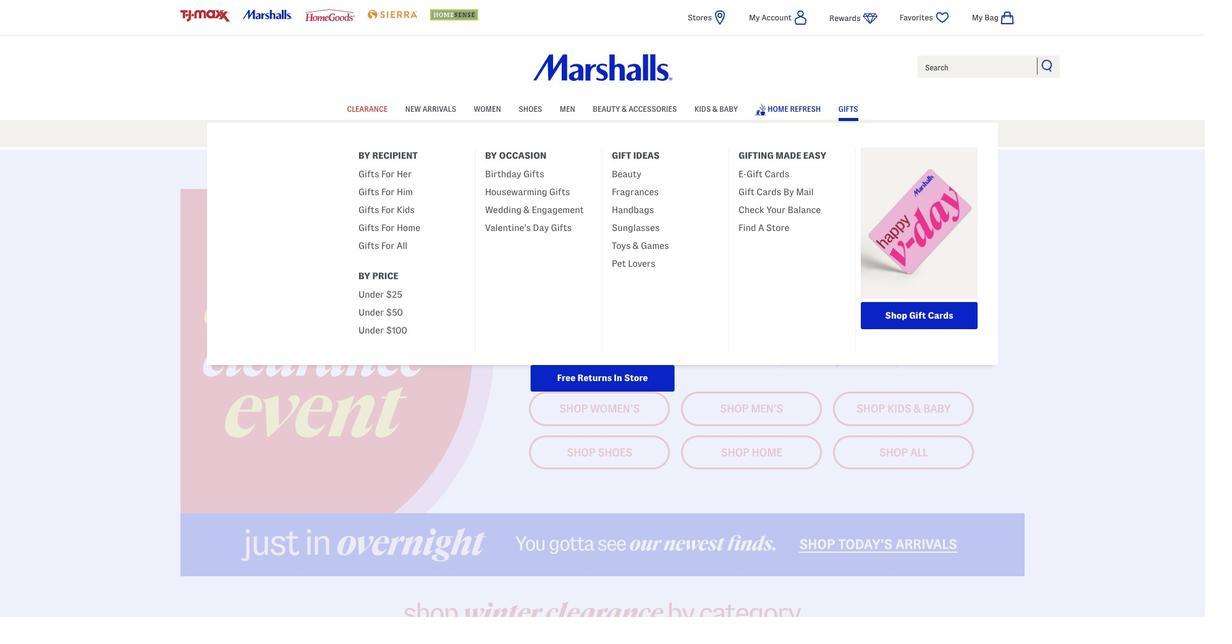 Task type: locate. For each thing, give the bounding box(es) containing it.
check your balance
[[739, 205, 821, 215]]

today's
[[839, 537, 893, 552]]

valentine's
[[485, 223, 531, 233]]

sunglasses
[[612, 223, 660, 233]]

kids right accessories
[[695, 105, 711, 113]]

gifts down due
[[359, 187, 379, 197]]

2 vertical spatial home
[[752, 447, 782, 459]]

kids inside shop kids & baby link
[[888, 403, 912, 415]]

menu bar containing by recipient
[[181, 98, 1110, 392]]

home down men's
[[752, 447, 782, 459]]

for for all
[[381, 241, 395, 251]]

1 my from the left
[[749, 13, 760, 22]]

under up under $50 link
[[359, 290, 384, 300]]

5 for from the top
[[381, 241, 395, 251]]

banner
[[0, 0, 1206, 392]]

gifting made easy group containing beauty
[[603, 164, 729, 279]]

0 horizontal spatial all
[[397, 241, 408, 251]]

1 horizontal spatial kids
[[695, 105, 711, 113]]

for up gifts for kids link
[[381, 187, 395, 197]]

1 horizontal spatial all
[[911, 447, 928, 459]]

2 vertical spatial cards
[[928, 311, 954, 321]]

may
[[616, 163, 639, 176]]

the left e- at the right top of page
[[705, 163, 722, 176]]

my left bag
[[972, 13, 983, 22]]

shop for shop home
[[721, 447, 750, 459]]

baby left home refresh link
[[720, 105, 738, 113]]

site search search field
[[917, 54, 1062, 79]]

home refresh link
[[755, 98, 821, 119]]

weather
[[444, 163, 487, 176]]

new arrivals
[[405, 105, 456, 113]]

find a store
[[739, 223, 790, 233]]

gifts up gifts for him link at the left
[[359, 169, 379, 179]]

for
[[381, 169, 395, 179], [381, 187, 395, 197], [381, 205, 395, 215], [381, 223, 395, 233], [381, 241, 395, 251]]

shoes inside shop today's arrivals main content
[[598, 447, 632, 459]]

$50
[[386, 308, 403, 318]]

engagement
[[532, 205, 584, 215]]

kids
[[695, 105, 711, 113], [397, 205, 415, 215], [888, 403, 912, 415]]

2 horizontal spatial kids
[[888, 403, 912, 415]]

1 vertical spatial beauty
[[612, 169, 642, 179]]

gifting made easy group
[[349, 164, 475, 261], [476, 164, 602, 243], [603, 164, 729, 279], [730, 164, 856, 243], [349, 284, 475, 346]]

1 horizontal spatial the
[[705, 163, 722, 176]]

shoes
[[519, 105, 542, 113], [598, 447, 632, 459]]

1 vertical spatial home
[[397, 223, 421, 233]]

none submit inside "site search" search box
[[1042, 59, 1054, 72]]

accessories
[[629, 105, 677, 113]]

0 vertical spatial all
[[397, 241, 408, 251]]

0 vertical spatial kids
[[695, 105, 711, 113]]

1 horizontal spatial in
[[692, 163, 703, 176]]

1 vertical spatial kids
[[397, 205, 415, 215]]

1 horizontal spatial store
[[767, 223, 790, 233]]

home
[[768, 105, 789, 113], [397, 223, 421, 233], [752, 447, 782, 459]]

home down the gifts for kids
[[397, 223, 421, 233]]

home inside gifting made easy group
[[397, 223, 421, 233]]

baby up shop all
[[924, 403, 951, 415]]

by
[[359, 151, 371, 161], [485, 151, 497, 161], [359, 271, 371, 281]]

under down the under $25
[[359, 308, 384, 318]]

0 horizontal spatial baby
[[720, 105, 738, 113]]

gifts for gifts for home
[[359, 223, 379, 233]]

by up due
[[359, 151, 371, 161]]

0 vertical spatial baby
[[720, 105, 738, 113]]

for up gifts for all link
[[381, 223, 395, 233]]

kids & baby
[[695, 105, 738, 113]]

the big clearance event! winter savings:  ... than regular department & specialty store prices* image
[[181, 189, 1025, 514]]

in right delays in the top of the page
[[692, 163, 703, 176]]

shop women's link
[[529, 392, 670, 426]]

for up gifts for home link on the left
[[381, 205, 395, 215]]

day
[[533, 223, 549, 233]]

1 horizontal spatial baby
[[924, 403, 951, 415]]

find
[[739, 223, 756, 233]]

1 for from the top
[[381, 169, 395, 179]]

1 vertical spatial under
[[359, 308, 384, 318]]

1 vertical spatial shoes
[[598, 447, 632, 459]]

under $25
[[359, 290, 402, 300]]

orders.
[[816, 163, 853, 176]]

beauty inside gifting made easy group
[[612, 169, 642, 179]]

gifts right refresh
[[839, 105, 859, 113]]

pet
[[612, 259, 626, 269]]

beauty right men
[[593, 105, 620, 113]]

for left the her
[[381, 169, 395, 179]]

gifts down gifts for home
[[359, 241, 379, 251]]

0 vertical spatial shoes
[[519, 105, 542, 113]]

0 vertical spatial beauty
[[593, 105, 620, 113]]

marquee
[[0, 123, 1206, 147]]

of down gifting made easy
[[773, 163, 784, 176]]

shop men's link
[[681, 392, 822, 426]]

baby inside shop kids & baby link
[[924, 403, 951, 415]]

under inside under $100 link
[[359, 326, 384, 336]]

my bag
[[972, 13, 999, 22]]

shop shoes link
[[529, 436, 670, 470]]

kids up shop all
[[888, 403, 912, 415]]

menu bar
[[181, 98, 1110, 392]]

1 vertical spatial baby
[[924, 403, 951, 415]]

free
[[557, 373, 576, 383]]

0 horizontal spatial kids
[[397, 205, 415, 215]]

3 under from the top
[[359, 326, 384, 336]]

gifting made easy group containing e-gift cards
[[730, 164, 856, 243]]

my left account
[[749, 13, 760, 22]]

by up birthday
[[485, 151, 497, 161]]

1 horizontal spatial shoes
[[598, 447, 632, 459]]

0 horizontal spatial my
[[749, 13, 760, 22]]

$25
[[386, 290, 402, 300]]

of down occasion at top left
[[533, 163, 544, 176]]

shop inside gifts menu
[[886, 311, 908, 321]]

beauty & accessories
[[593, 105, 677, 113]]

cards for e-gift cards
[[765, 169, 790, 179]]

beauty up fragrances link at the right top of the page
[[612, 169, 642, 179]]

by left price
[[359, 271, 371, 281]]

stores
[[688, 13, 712, 22]]

store right a
[[767, 223, 790, 233]]

under down under $50
[[359, 326, 384, 336]]

store
[[767, 223, 790, 233], [624, 373, 648, 383]]

my bag link
[[972, 10, 1025, 25]]

gifts down gifts for him
[[359, 205, 379, 215]]

2 vertical spatial under
[[359, 326, 384, 336]]

& for toys
[[633, 241, 639, 251]]

homesense.com image
[[430, 9, 480, 20]]

the left us,
[[546, 163, 563, 176]]

beauty for beauty & accessories
[[593, 105, 620, 113]]

0 horizontal spatial store
[[624, 373, 648, 383]]

None submit
[[1042, 59, 1054, 72]]

in
[[489, 163, 500, 176], [692, 163, 703, 176]]

home left refresh
[[768, 105, 789, 113]]

under inside under $50 link
[[359, 308, 384, 318]]

gift cards by mail link
[[739, 182, 814, 200]]

under $25 link
[[359, 284, 402, 302]]

0 vertical spatial cards
[[765, 169, 790, 179]]

for down gifts for home
[[381, 241, 395, 251]]

store right in
[[624, 373, 648, 383]]

free returns in store link
[[531, 365, 675, 392]]

all down gifts for home
[[397, 241, 408, 251]]

clearance
[[347, 105, 388, 113]]

beauty link
[[612, 164, 642, 182]]

favorites
[[900, 13, 933, 22]]

all down shop kids & baby link
[[911, 447, 928, 459]]

for for him
[[381, 187, 395, 197]]

in left parts
[[489, 163, 500, 176]]

0 vertical spatial store
[[767, 223, 790, 233]]

kids inside kids & baby link
[[695, 105, 711, 113]]

0 vertical spatial under
[[359, 290, 384, 300]]

& for beauty
[[622, 105, 627, 113]]

2 of from the left
[[773, 163, 784, 176]]

1 vertical spatial all
[[911, 447, 928, 459]]

2 my from the left
[[972, 13, 983, 22]]

returns
[[578, 373, 612, 383]]

in
[[614, 373, 622, 383]]

1 of from the left
[[533, 163, 544, 176]]

of
[[533, 163, 544, 176], [773, 163, 784, 176]]

shop all
[[880, 447, 928, 459]]

3 for from the top
[[381, 205, 395, 215]]

1 horizontal spatial of
[[773, 163, 784, 176]]

gifts down 'engagement'
[[551, 223, 572, 233]]

gifting made easy group for made
[[730, 164, 856, 243]]

recipient
[[372, 151, 418, 161]]

2 for from the top
[[381, 187, 395, 197]]

shoes link
[[519, 99, 542, 117]]

gifts for him link
[[359, 182, 413, 200]]

1 horizontal spatial my
[[972, 13, 983, 22]]

& inside shop today's arrivals main content
[[914, 403, 922, 415]]

gifting made easy group for price
[[349, 284, 475, 346]]

all inside gifting made easy group
[[397, 241, 408, 251]]

under inside "under $25" link
[[359, 290, 384, 300]]

men's
[[751, 403, 783, 415]]

due to inclement weather in parts of the us, there may be delays in the shipping of some orders.
[[351, 163, 853, 176]]

fragrances link
[[612, 182, 659, 200]]

shoes down women's
[[598, 447, 632, 459]]

gifts up gifts for all link
[[359, 223, 379, 233]]

gifts for kids link
[[359, 200, 415, 218]]

all
[[397, 241, 408, 251], [911, 447, 928, 459]]

mail
[[796, 187, 814, 197]]

2 vertical spatial kids
[[888, 403, 912, 415]]

due
[[351, 163, 373, 176]]

men link
[[560, 99, 575, 117]]

rewards link
[[830, 11, 878, 26]]

beauty for beauty
[[612, 169, 642, 179]]

gifting made easy group containing under $25
[[349, 284, 475, 346]]

gifting made easy group containing birthday gifts
[[476, 164, 602, 243]]

0 horizontal spatial of
[[533, 163, 544, 176]]

e-gift cards link
[[739, 164, 790, 182]]

women
[[474, 105, 501, 113]]

baby inside kids & baby link
[[720, 105, 738, 113]]

gifts for him
[[359, 187, 413, 197]]

pet lovers link
[[612, 253, 656, 271]]

kids down him
[[397, 205, 415, 215]]

beauty
[[593, 105, 620, 113], [612, 169, 642, 179]]

birthday gifts
[[485, 169, 544, 179]]

her
[[397, 169, 412, 179]]

gifts for gifts
[[839, 105, 859, 113]]

bag
[[985, 13, 999, 22]]

0 horizontal spatial shoes
[[519, 105, 542, 113]]

home refresh
[[768, 105, 821, 113]]

gifting made easy group containing gifts for her
[[349, 164, 475, 261]]

occasion
[[499, 151, 547, 161]]

gifts for home link
[[359, 218, 421, 236]]

0 horizontal spatial in
[[489, 163, 500, 176]]

1 under from the top
[[359, 290, 384, 300]]

shoes left men
[[519, 105, 542, 113]]

4 for from the top
[[381, 223, 395, 233]]

homegoods.com image
[[305, 9, 355, 21]]

easy
[[804, 151, 827, 161]]

0 horizontal spatial the
[[546, 163, 563, 176]]

2 under from the top
[[359, 308, 384, 318]]



Task type: vqa. For each thing, say whether or not it's contained in the screenshot.
Account
yes



Task type: describe. For each thing, give the bounding box(es) containing it.
parts
[[502, 163, 531, 176]]

pet lovers
[[612, 259, 656, 269]]

inclement
[[388, 163, 442, 176]]

shop kids & baby link
[[833, 392, 974, 426]]

housewarming
[[485, 187, 547, 197]]

under for under $100
[[359, 326, 384, 336]]

gifts for gifts for her
[[359, 169, 379, 179]]

ideas
[[633, 151, 660, 161]]

under for under $25
[[359, 290, 384, 300]]

new arrivals link
[[405, 99, 456, 117]]

gifts for all link
[[359, 236, 408, 253]]

marshalls home image
[[533, 54, 672, 81]]

gifts up "housewarming gifts" link
[[524, 169, 544, 179]]

by for by recipient
[[359, 151, 371, 161]]

valentine's day gifts link
[[485, 218, 572, 236]]

delays
[[655, 163, 690, 176]]

games
[[641, 241, 669, 251]]

for for kids
[[381, 205, 395, 215]]

my for my bag
[[972, 13, 983, 22]]

1 in from the left
[[489, 163, 500, 176]]

made
[[776, 151, 802, 161]]

gift cards by mail
[[739, 187, 814, 197]]

just in overnight. you've gotta see our newest finds. image
[[181, 514, 1025, 577]]

free returns in store
[[557, 373, 648, 383]]

shop today's arrivals link
[[800, 537, 958, 553]]

valentine's day gifts
[[485, 223, 572, 233]]

for for home
[[381, 223, 395, 233]]

gifts for her
[[359, 169, 412, 179]]

us,
[[565, 163, 584, 176]]

account
[[762, 13, 792, 22]]

shop today's arrivals main content
[[181, 150, 1025, 618]]

under $50
[[359, 308, 403, 318]]

him
[[397, 187, 413, 197]]

check
[[739, 205, 765, 215]]

fragrances
[[612, 187, 659, 197]]

handbags link
[[612, 200, 654, 218]]

gifts for gifts for all
[[359, 241, 379, 251]]

2 in from the left
[[692, 163, 703, 176]]

handbags
[[612, 205, 654, 215]]

your
[[767, 205, 786, 215]]

to
[[375, 163, 386, 176]]

refresh
[[790, 105, 821, 113]]

gift cards image
[[861, 148, 978, 299]]

new
[[405, 105, 421, 113]]

arrivals
[[896, 537, 958, 552]]

shop all link
[[833, 436, 974, 470]]

women's
[[590, 403, 640, 415]]

a
[[759, 223, 764, 233]]

price
[[372, 271, 399, 281]]

kids inside gifts for kids link
[[397, 205, 415, 215]]

sierra.com image
[[368, 10, 417, 19]]

by
[[784, 187, 794, 197]]

gifting made easy group for recipient
[[349, 164, 475, 261]]

shop for shop shoes
[[567, 447, 596, 459]]

shop for shop men's
[[720, 403, 749, 415]]

& for wedding
[[524, 205, 530, 215]]

my for my account
[[749, 13, 760, 22]]

all inside shop today's arrivals main content
[[911, 447, 928, 459]]

by for by price
[[359, 271, 371, 281]]

gifting made easy
[[739, 151, 827, 161]]

gifts for her link
[[359, 164, 412, 182]]

housewarming gifts link
[[485, 182, 570, 200]]

gifting made easy group for occasion
[[476, 164, 602, 243]]

housewarming gifts
[[485, 187, 570, 197]]

by price
[[359, 271, 399, 281]]

home inside shop today's arrivals main content
[[752, 447, 782, 459]]

my account
[[749, 13, 792, 22]]

e-gift cards
[[739, 169, 790, 179]]

cards for shop gift cards
[[928, 311, 954, 321]]

gifting
[[739, 151, 774, 161]]

toys & games link
[[612, 236, 669, 253]]

for for her
[[381, 169, 395, 179]]

arrivals
[[423, 105, 456, 113]]

gifts for gifts for him
[[359, 187, 379, 197]]

under $50 link
[[359, 302, 403, 320]]

shop home link
[[681, 436, 822, 470]]

1 vertical spatial store
[[624, 373, 648, 383]]

by for by occasion
[[485, 151, 497, 161]]

store inside gifting made easy group
[[767, 223, 790, 233]]

kids & baby link
[[695, 99, 738, 117]]

find a store link
[[739, 218, 790, 236]]

gifting made easy group for ideas
[[603, 164, 729, 279]]

shop for shop today's arrivals
[[800, 537, 836, 552]]

1 vertical spatial cards
[[757, 187, 782, 197]]

Search text field
[[917, 54, 1062, 79]]

shop kids & baby
[[857, 403, 951, 415]]

toys
[[612, 241, 631, 251]]

gifts menu
[[207, 123, 1110, 392]]

gifts up 'engagement'
[[550, 187, 570, 197]]

shop women's
[[559, 403, 640, 415]]

under for under $50
[[359, 308, 384, 318]]

shop for shop gift cards
[[886, 311, 908, 321]]

shop for shop women's
[[559, 403, 588, 415]]

& for kids
[[713, 105, 718, 113]]

gifts for gifts for kids
[[359, 205, 379, 215]]

1 the from the left
[[546, 163, 563, 176]]

gifts link
[[839, 99, 859, 117]]

stores link
[[688, 10, 728, 25]]

lovers
[[628, 259, 656, 269]]

shop today's arrivals
[[800, 537, 958, 552]]

tjmaxx.com image
[[181, 10, 230, 22]]

2 the from the left
[[705, 163, 722, 176]]

wedding & engagement link
[[485, 200, 584, 218]]

some
[[786, 163, 814, 176]]

shop for shop kids & baby
[[857, 403, 885, 415]]

shop home
[[721, 447, 782, 459]]

gifts for home
[[359, 223, 421, 233]]

there
[[586, 163, 614, 176]]

by occasion
[[485, 151, 547, 161]]

banner containing by recipient
[[0, 0, 1206, 392]]

sunglasses link
[[612, 218, 660, 236]]

shop gift cards link
[[861, 302, 978, 329]]

0 vertical spatial home
[[768, 105, 789, 113]]

under $100
[[359, 326, 408, 336]]

birthday gifts link
[[485, 164, 544, 182]]

shop men's
[[720, 403, 783, 415]]

under $100 link
[[359, 320, 408, 338]]

by recipient
[[359, 151, 418, 161]]

shop for shop all
[[880, 447, 908, 459]]

men
[[560, 105, 575, 113]]

women link
[[474, 99, 501, 117]]

marshalls.com image
[[243, 10, 292, 19]]



